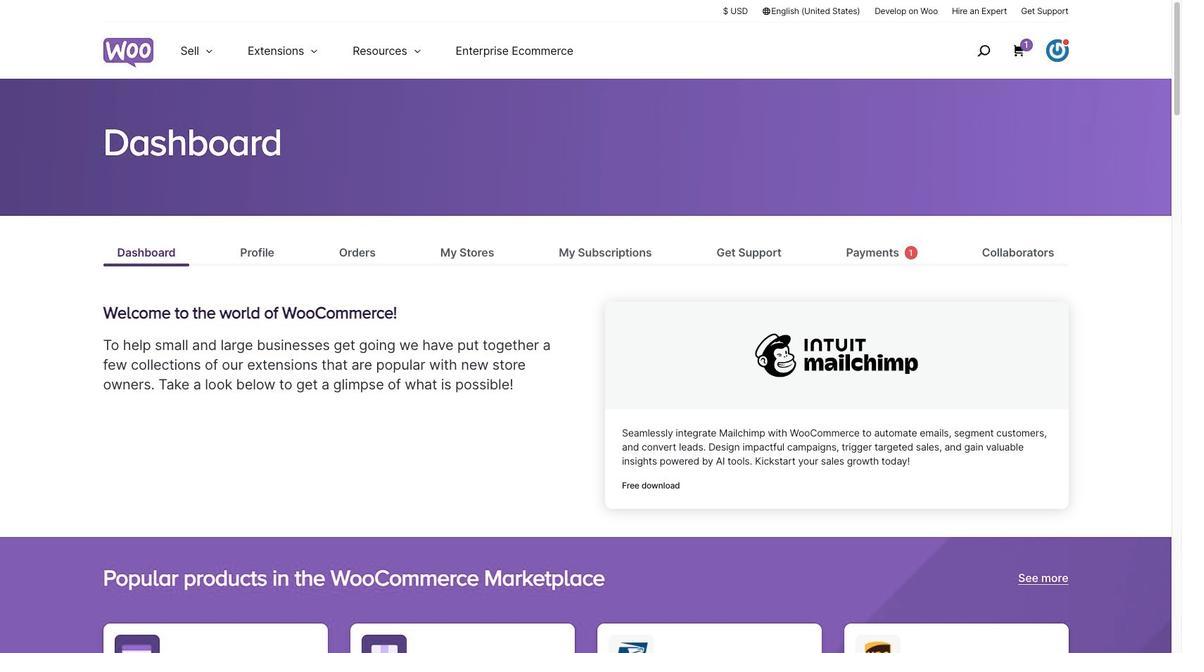 Task type: vqa. For each thing, say whether or not it's contained in the screenshot.
SEARCH image
yes



Task type: locate. For each thing, give the bounding box(es) containing it.
search image
[[972, 39, 995, 62]]

service navigation menu element
[[947, 28, 1068, 74]]

open account menu image
[[1046, 39, 1068, 62]]



